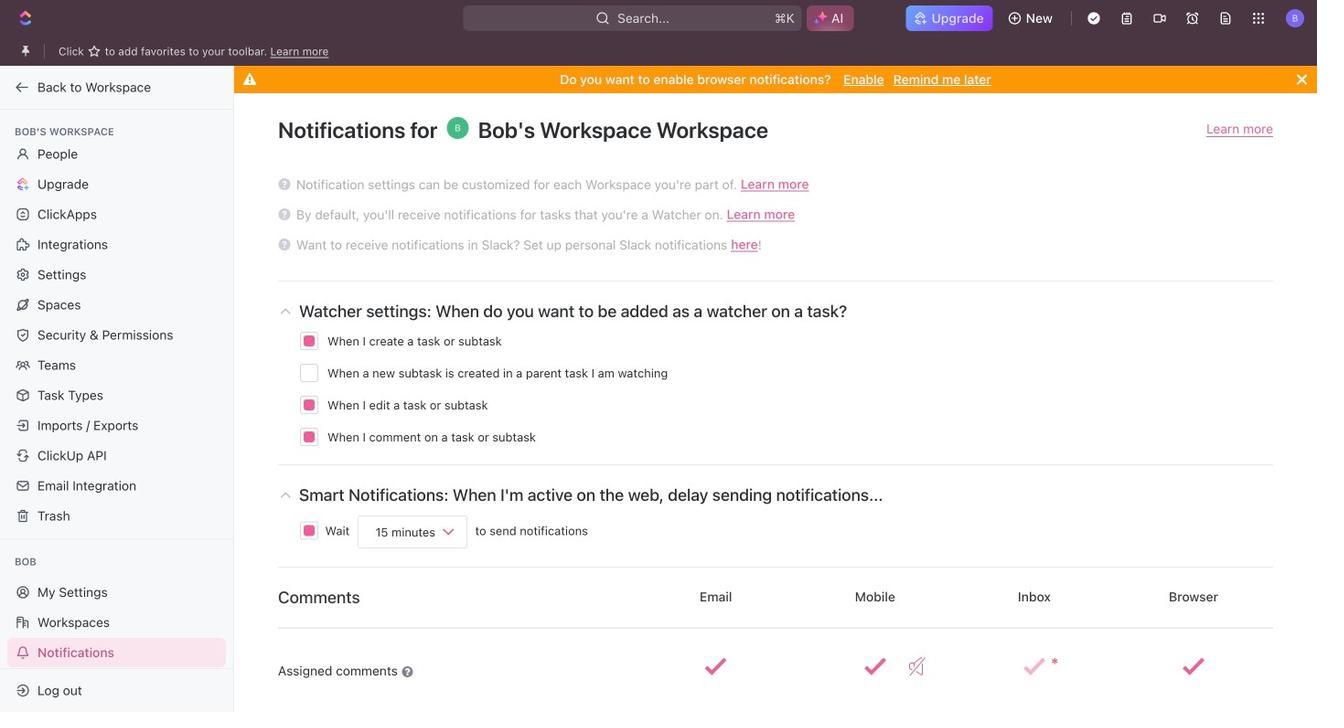 Task type: vqa. For each thing, say whether or not it's contained in the screenshot.
off icon
yes



Task type: locate. For each thing, give the bounding box(es) containing it.
off image
[[909, 658, 926, 676]]



